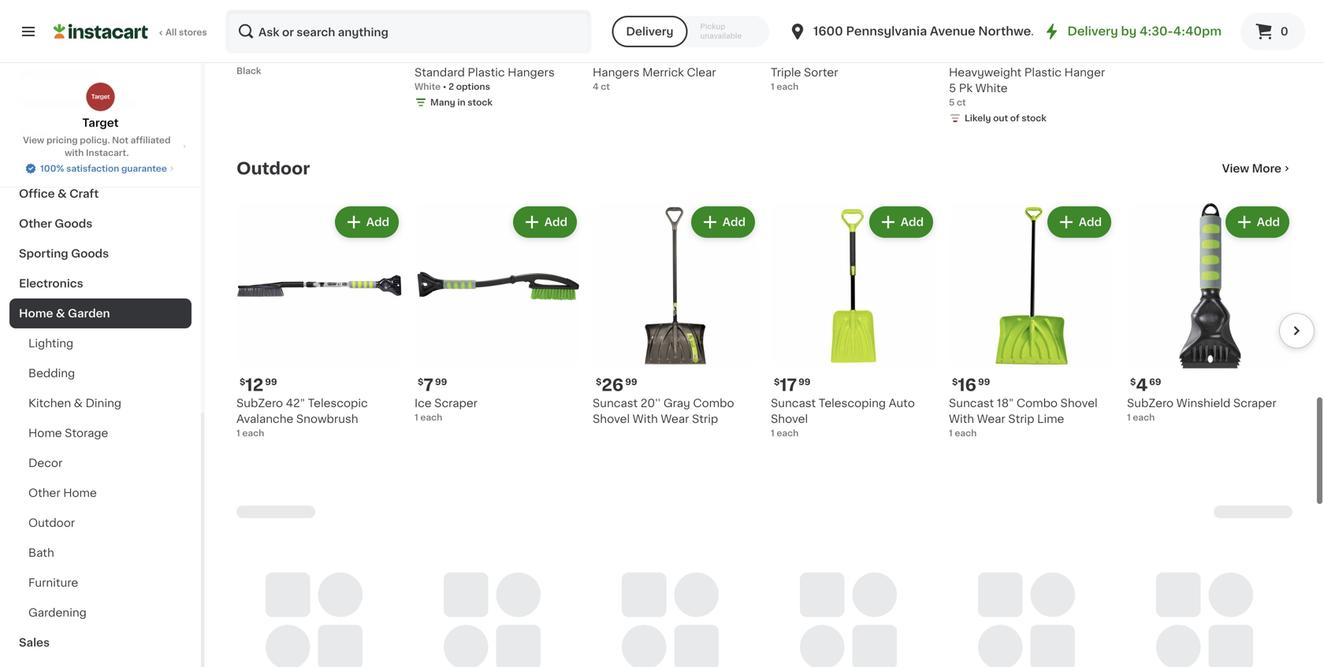Task type: describe. For each thing, give the bounding box(es) containing it.
kitchen
[[28, 398, 71, 409]]

bedding link
[[9, 359, 192, 389]]

product group containing 17
[[771, 203, 936, 440]]

$ for 4
[[1130, 378, 1136, 387]]

hangers inside the merrick black hangers black
[[314, 51, 361, 62]]

other for other home
[[28, 488, 60, 499]]

triple
[[771, 67, 801, 78]]

$ 3 49
[[240, 30, 270, 47]]

view for view more
[[1222, 163, 1249, 174]]

electronics link
[[9, 269, 192, 299]]

each inside suncast 18" combo shovel with wear strip lime 1 each
[[955, 429, 977, 438]]

plastic inside room essentials re super heavyweight plastic hanger 5 pk white 5 ct
[[1024, 67, 1062, 78]]

shovel for 16
[[1061, 398, 1098, 409]]

4:30-
[[1140, 26, 1173, 37]]

ice
[[415, 398, 432, 409]]

dining
[[86, 398, 121, 409]]

home for home & garden
[[19, 308, 53, 319]]

hangers inside room essentials skirt hangers merrick clear 4 ct
[[593, 67, 640, 78]]

1 horizontal spatial black
[[281, 51, 311, 62]]

wear inside suncast 20'' gray combo shovel with wear strip
[[661, 414, 689, 425]]

99 up brightroom
[[793, 31, 805, 40]]

delivery for delivery by 4:30-4:40pm
[[1067, 26, 1118, 37]]

4:40pm
[[1173, 26, 1222, 37]]

0 horizontal spatial black
[[236, 67, 261, 75]]

personal
[[19, 69, 69, 80]]

1 5 from the top
[[949, 83, 956, 94]]

scraper inside subzero winshield scraper 1 each
[[1233, 398, 1277, 409]]

$ 4 69
[[1130, 377, 1161, 394]]

instacart logo image
[[54, 22, 148, 41]]

add for 17
[[901, 217, 924, 228]]

mesh
[[880, 51, 910, 62]]

0 horizontal spatial outdoor
[[28, 518, 75, 529]]

delivery by 4:30-4:40pm link
[[1042, 22, 1222, 41]]

2 5 from the top
[[949, 98, 955, 107]]

pets
[[19, 158, 45, 169]]

with inside suncast 18" combo shovel with wear strip lime 1 each
[[949, 414, 974, 425]]

add button for 17
[[871, 208, 932, 236]]

party & gift supplies
[[19, 99, 138, 110]]

add for 26
[[723, 217, 746, 228]]

sales
[[19, 638, 50, 649]]

instacart.
[[86, 149, 129, 157]]

room inside room essentials re super heavyweight plastic hanger 5 pk white 5 ct
[[949, 51, 982, 62]]

4 inside product group
[[1136, 377, 1148, 394]]

product group containing 7
[[415, 203, 580, 424]]

bath
[[28, 548, 54, 559]]

view more
[[1222, 163, 1282, 174]]

likely out of stock
[[965, 114, 1047, 123]]

gardening
[[28, 608, 87, 619]]

1 horizontal spatial white
[[509, 51, 542, 62]]

each inside ice scraper 1 each
[[420, 413, 442, 422]]

by
[[1121, 26, 1137, 37]]

0 button
[[1241, 13, 1305, 50]]

$ 16 99
[[952, 377, 990, 394]]

product group containing 4
[[1127, 203, 1293, 424]]

northwest
[[978, 26, 1043, 37]]

gardening link
[[9, 598, 192, 628]]

99 inside '6 99'
[[615, 31, 627, 40]]

personal care link
[[9, 59, 192, 89]]

kitchen & dining
[[28, 398, 121, 409]]

0 vertical spatial stock
[[468, 98, 493, 107]]

essentials for heavyweight
[[985, 51, 1041, 62]]

subzero winshield scraper 1 each
[[1127, 398, 1277, 422]]

electronics
[[19, 278, 83, 289]]

42"
[[286, 398, 305, 409]]

each inside suncast telescoping auto shovel 1 each
[[777, 429, 799, 438]]

furniture
[[28, 578, 78, 589]]

0 horizontal spatial white
[[415, 82, 441, 91]]

shovel for 17
[[771, 414, 808, 425]]

69 for 4
[[1149, 378, 1161, 387]]

1 horizontal spatial stock
[[1022, 114, 1047, 123]]

100%
[[40, 164, 64, 173]]

party
[[19, 99, 50, 110]]

6
[[602, 30, 613, 47]]

pricing
[[46, 136, 78, 145]]

0
[[1281, 26, 1288, 37]]

other home link
[[9, 478, 192, 508]]

merrick inside the merrick black hangers black
[[236, 51, 278, 62]]

1600 pennsylvania avenue northwest button
[[788, 9, 1043, 54]]

ice scraper 1 each
[[415, 398, 478, 422]]

18"
[[997, 398, 1014, 409]]

hanger
[[1064, 67, 1105, 78]]

kitchen & dining link
[[9, 389, 192, 419]]

product group containing 16
[[949, 203, 1114, 440]]

1 inside suncast 18" combo shovel with wear strip lime 1 each
[[949, 429, 953, 438]]

add button for 4
[[1227, 208, 1288, 236]]

affiliated
[[131, 136, 171, 145]]

service type group
[[612, 16, 769, 47]]

target logo image
[[86, 82, 115, 112]]

1 horizontal spatial 2
[[958, 30, 969, 47]]

99 for 26
[[625, 378, 637, 387]]

shovel inside suncast 20'' gray combo shovel with wear strip
[[593, 414, 630, 425]]

4 inside room essentials skirt hangers merrick clear 4 ct
[[593, 82, 599, 91]]

room for room essentials skirt hangers merrick clear
[[593, 51, 626, 62]]

product group containing 26
[[593, 203, 758, 427]]

combo inside suncast 18" combo shovel with wear strip lime 1 each
[[1017, 398, 1058, 409]]

target link
[[82, 82, 119, 131]]

gift
[[64, 99, 86, 110]]

99 for 17
[[799, 378, 811, 387]]

merrick black hangers black
[[236, 51, 361, 75]]

view more link
[[1222, 161, 1293, 177]]

party & gift supplies link
[[9, 89, 192, 119]]

3
[[245, 30, 256, 47]]

snowbrush
[[296, 414, 358, 425]]

& for home
[[56, 308, 65, 319]]

26
[[602, 377, 624, 394]]

add for 4
[[1257, 217, 1280, 228]]

brightroom
[[771, 51, 833, 62]]

12
[[245, 377, 263, 394]]

each inside brightroom pop-up mesh triple sorter 1 each
[[777, 82, 799, 91]]

brightroom pop-up mesh triple sorter 1 each
[[771, 51, 910, 91]]

home & garden link
[[9, 299, 192, 329]]

100% satisfaction guarantee button
[[25, 159, 176, 175]]

suncast 18" combo shovel with wear strip lime 1 each
[[949, 398, 1098, 438]]

$ 12 99
[[240, 377, 277, 394]]

home storage
[[28, 428, 108, 439]]

sporting
[[19, 248, 68, 259]]

$ for 7
[[418, 378, 424, 387]]

baby
[[19, 128, 48, 140]]

with inside suncast 20'' gray combo shovel with wear strip
[[633, 414, 658, 425]]

sorter
[[804, 67, 838, 78]]

decor
[[28, 458, 62, 469]]

add button for 26
[[693, 208, 753, 236]]

Search field
[[227, 11, 590, 52]]

pennsylvania
[[846, 26, 927, 37]]

office & craft link
[[9, 179, 192, 209]]

room essentials skirt hangers merrick clear 4 ct
[[593, 51, 716, 91]]

$ 7 99
[[418, 377, 447, 394]]

other home
[[28, 488, 97, 499]]

guarantee
[[121, 164, 167, 173]]

auto
[[889, 398, 915, 409]]

many
[[430, 98, 455, 107]]



Task type: vqa. For each thing, say whether or not it's contained in the screenshot.
'69'
yes



Task type: locate. For each thing, give the bounding box(es) containing it.
$ inside "$ 17 99"
[[774, 378, 780, 387]]

2 right •
[[449, 82, 454, 91]]

ct down 6
[[601, 82, 610, 91]]

0 horizontal spatial suncast
[[593, 398, 638, 409]]

$ for 16
[[952, 378, 958, 387]]

0 horizontal spatial outdoor link
[[9, 508, 192, 538]]

1 vertical spatial black
[[236, 67, 261, 75]]

& left gift
[[52, 99, 62, 110]]

essentials down "delivery" button
[[628, 51, 685, 62]]

1 horizontal spatial room
[[593, 51, 626, 62]]

1 horizontal spatial view
[[1222, 163, 1249, 174]]

goods for other goods
[[55, 218, 92, 229]]

1 product group from the left
[[236, 203, 402, 440]]

0 horizontal spatial strip
[[692, 414, 718, 425]]

99 right 16
[[978, 378, 990, 387]]

1 horizontal spatial 4
[[1136, 377, 1148, 394]]

2 add button from the left
[[515, 208, 575, 236]]

suncast down $ 26 99
[[593, 398, 638, 409]]

combo inside suncast 20'' gray combo shovel with wear strip
[[693, 398, 734, 409]]

add
[[366, 217, 389, 228], [544, 217, 567, 228], [723, 217, 746, 228], [901, 217, 924, 228], [1079, 217, 1102, 228], [1257, 217, 1280, 228]]

home & garden
[[19, 308, 110, 319]]

1 vertical spatial goods
[[71, 248, 109, 259]]

plastic down "re"
[[1024, 67, 1062, 78]]

room down 6
[[593, 51, 626, 62]]

& for kitchen
[[74, 398, 83, 409]]

1 down ice
[[415, 413, 418, 422]]

6 add from the left
[[1257, 217, 1280, 228]]

plastic up "options"
[[468, 67, 505, 78]]

plastic
[[468, 67, 505, 78], [1024, 67, 1062, 78]]

pop-
[[836, 51, 863, 62]]

0 horizontal spatial scraper
[[434, 398, 478, 409]]

merrick down $ 3 49
[[236, 51, 278, 62]]

None search field
[[225, 9, 591, 54]]

3 product group from the left
[[593, 203, 758, 427]]

& for party
[[52, 99, 62, 110]]

best seller
[[241, 14, 281, 21]]

$ for 3
[[240, 31, 245, 40]]

1 plastic from the left
[[468, 67, 505, 78]]

each down ice
[[420, 413, 442, 422]]

subzero inside subzero winshield scraper 1 each
[[1127, 398, 1174, 409]]

$ up suncast 18" combo shovel with wear strip lime 1 each
[[952, 378, 958, 387]]

storage
[[65, 428, 108, 439]]

shovel down 26
[[593, 414, 630, 425]]

other goods
[[19, 218, 92, 229]]

5 add button from the left
[[1049, 208, 1110, 236]]

$ for 17
[[774, 378, 780, 387]]

wear inside suncast 18" combo shovel with wear strip lime 1 each
[[977, 414, 1005, 425]]

bath link
[[9, 538, 192, 568]]

view pricing policy. not affiliated with instacart. link
[[13, 134, 188, 159]]

policy.
[[80, 136, 110, 145]]

stock down "options"
[[468, 98, 493, 107]]

1 vertical spatial stock
[[1022, 114, 1047, 123]]

product group containing 12
[[236, 203, 402, 440]]

1 vertical spatial home
[[28, 428, 62, 439]]

1 horizontal spatial 69
[[1149, 378, 1161, 387]]

6 add button from the left
[[1227, 208, 1288, 236]]

16
[[958, 377, 977, 394]]

99 right 26
[[625, 378, 637, 387]]

subzero 42" telescopic avalanche snowbrush 1 each
[[236, 398, 368, 438]]

$ down the best
[[240, 31, 245, 40]]

2 horizontal spatial room
[[949, 51, 982, 62]]

room for white
[[415, 51, 448, 62]]

with
[[633, 414, 658, 425], [949, 414, 974, 425]]

1 combo from the left
[[693, 398, 734, 409]]

essentials down northwest
[[985, 51, 1041, 62]]

add button for 16
[[1049, 208, 1110, 236]]

1 vertical spatial merrick
[[642, 67, 684, 78]]

office & craft
[[19, 188, 99, 199]]

garden
[[68, 308, 110, 319]]

1 add from the left
[[366, 217, 389, 228]]

99 for 16
[[978, 378, 990, 387]]

scraper right the winshield
[[1233, 398, 1277, 409]]

0 horizontal spatial ct
[[601, 82, 610, 91]]

subzero for 12
[[236, 398, 283, 409]]

home up decor
[[28, 428, 62, 439]]

strip inside suncast 18" combo shovel with wear strip lime 1 each
[[1008, 414, 1034, 425]]

combo
[[693, 398, 734, 409], [1017, 398, 1058, 409]]

$
[[240, 31, 245, 40], [952, 31, 958, 40], [240, 378, 245, 387], [418, 378, 424, 387], [596, 378, 602, 387], [774, 378, 780, 387], [952, 378, 958, 387], [1130, 378, 1136, 387]]

1 down triple
[[771, 82, 775, 91]]

& for office
[[58, 188, 67, 199]]

0 vertical spatial other
[[19, 218, 52, 229]]

0 horizontal spatial 2
[[449, 82, 454, 91]]

ct inside room essentials skirt hangers merrick clear 4 ct
[[601, 82, 610, 91]]

1 horizontal spatial wear
[[977, 414, 1005, 425]]

99 for 7
[[435, 378, 447, 387]]

with down 16
[[949, 414, 974, 425]]

5 product group from the left
[[949, 203, 1114, 440]]

other inside other home link
[[28, 488, 60, 499]]

item carousel region
[[214, 197, 1315, 481]]

shovel inside suncast telescoping auto shovel 1 each
[[771, 414, 808, 425]]

1 down $ 4 69
[[1127, 413, 1131, 422]]

0 vertical spatial outdoor
[[236, 160, 310, 177]]

1 with from the left
[[633, 414, 658, 425]]

0 vertical spatial outdoor link
[[236, 159, 310, 178]]

ct down pk
[[957, 98, 966, 107]]

0 vertical spatial 69
[[970, 31, 982, 40]]

$ for 2
[[952, 31, 958, 40]]

1 suncast from the left
[[593, 398, 638, 409]]

other down "office" at the top of page
[[19, 218, 52, 229]]

0 horizontal spatial 4
[[593, 82, 599, 91]]

suncast 20'' gray combo shovel with wear strip
[[593, 398, 734, 425]]

99 for 12
[[265, 378, 277, 387]]

0 horizontal spatial merrick
[[236, 51, 278, 62]]

suncast for 17
[[771, 398, 816, 409]]

3 suncast from the left
[[949, 398, 994, 409]]

each down avalanche
[[242, 429, 264, 438]]

1 vertical spatial 5
[[949, 98, 955, 107]]

subzero up avalanche
[[236, 398, 283, 409]]

room up standard
[[415, 51, 448, 62]]

3 add button from the left
[[693, 208, 753, 236]]

1 down "$ 17 99"
[[771, 429, 775, 438]]

essentials inside room essentials skirt hangers merrick clear 4 ct
[[628, 51, 685, 62]]

home for home storage
[[28, 428, 62, 439]]

0 vertical spatial 5
[[949, 83, 956, 94]]

target
[[82, 117, 119, 128]]

5 add from the left
[[1079, 217, 1102, 228]]

1 vertical spatial 4
[[1136, 377, 1148, 394]]

& left garden
[[56, 308, 65, 319]]

goods up the sporting goods
[[55, 218, 92, 229]]

add for 16
[[1079, 217, 1102, 228]]

2 subzero from the left
[[1127, 398, 1174, 409]]

0 horizontal spatial room
[[415, 51, 448, 62]]

goods for sporting goods
[[71, 248, 109, 259]]

sales link
[[9, 628, 192, 658]]

99 right 6
[[615, 31, 627, 40]]

view left more
[[1222, 163, 1249, 174]]

delivery inside button
[[626, 26, 673, 37]]

69 up heavyweight
[[970, 31, 982, 40]]

1
[[771, 82, 775, 91], [415, 413, 418, 422], [1127, 413, 1131, 422], [236, 429, 240, 438], [771, 429, 775, 438], [949, 429, 953, 438]]

wear down gray on the right
[[661, 414, 689, 425]]

1 horizontal spatial essentials
[[628, 51, 685, 62]]

1 essentials from the left
[[450, 51, 506, 62]]

each
[[777, 82, 799, 91], [420, 413, 442, 422], [1133, 413, 1155, 422], [242, 429, 264, 438], [777, 429, 799, 438], [955, 429, 977, 438]]

3 room from the left
[[949, 51, 982, 62]]

out
[[993, 114, 1008, 123]]

all stores
[[166, 28, 207, 37]]

essentials for plastic
[[450, 51, 506, 62]]

view up pets at the left of page
[[23, 136, 44, 145]]

clear
[[687, 67, 716, 78]]

each inside subzero winshield scraper 1 each
[[1133, 413, 1155, 422]]

merrick left clear
[[642, 67, 684, 78]]

other for other goods
[[19, 218, 52, 229]]

with down the 20''
[[633, 414, 658, 425]]

with
[[65, 149, 84, 157]]

shovel inside suncast 18" combo shovel with wear strip lime 1 each
[[1061, 398, 1098, 409]]

1 inside subzero 42" telescopic avalanche snowbrush 1 each
[[236, 429, 240, 438]]

2 horizontal spatial suncast
[[949, 398, 994, 409]]

0 horizontal spatial subzero
[[236, 398, 283, 409]]

$ up subzero winshield scraper 1 each
[[1130, 378, 1136, 387]]

essentials inside room essentials white standard plastic hangers white • 2 options
[[450, 51, 506, 62]]

2 plastic from the left
[[1024, 67, 1062, 78]]

supplies
[[89, 99, 138, 110]]

1 horizontal spatial combo
[[1017, 398, 1058, 409]]

goods down other goods link on the left of the page
[[71, 248, 109, 259]]

wear down "18""
[[977, 414, 1005, 425]]

1 vertical spatial outdoor
[[28, 518, 75, 529]]

each inside subzero 42" telescopic avalanche snowbrush 1 each
[[242, 429, 264, 438]]

0 vertical spatial goods
[[55, 218, 92, 229]]

4 product group from the left
[[771, 203, 936, 440]]

each down 17 at the bottom right of the page
[[777, 429, 799, 438]]

1 horizontal spatial suncast
[[771, 398, 816, 409]]

stock right of
[[1022, 114, 1047, 123]]

0 horizontal spatial combo
[[693, 398, 734, 409]]

skirt
[[687, 51, 713, 62]]

up
[[863, 51, 877, 62]]

6 product group from the left
[[1127, 203, 1293, 424]]

0 vertical spatial black
[[281, 51, 311, 62]]

2 horizontal spatial essentials
[[985, 51, 1041, 62]]

view for view pricing policy. not affiliated with instacart.
[[23, 136, 44, 145]]

1 inside suncast telescoping auto shovel 1 each
[[771, 429, 775, 438]]

1 vertical spatial view
[[1222, 163, 1249, 174]]

1 inside ice scraper 1 each
[[415, 413, 418, 422]]

wear
[[661, 414, 689, 425], [977, 414, 1005, 425]]

each down $ 4 69
[[1133, 413, 1155, 422]]

suncast inside suncast telescoping auto shovel 1 each
[[771, 398, 816, 409]]

0 vertical spatial 4
[[593, 82, 599, 91]]

2 horizontal spatial shovel
[[1061, 398, 1098, 409]]

delivery for delivery
[[626, 26, 673, 37]]

0 horizontal spatial with
[[633, 414, 658, 425]]

0 horizontal spatial view
[[23, 136, 44, 145]]

99 inside $ 7 99
[[435, 378, 447, 387]]

0 horizontal spatial essentials
[[450, 51, 506, 62]]

0 vertical spatial home
[[19, 308, 53, 319]]

0 vertical spatial ct
[[601, 82, 610, 91]]

subzero for 4
[[1127, 398, 1174, 409]]

1 horizontal spatial shovel
[[771, 414, 808, 425]]

other
[[19, 218, 52, 229], [28, 488, 60, 499]]

$ up ice
[[418, 378, 424, 387]]

home down decor link
[[63, 488, 97, 499]]

pk
[[959, 83, 973, 94]]

$ for 12
[[240, 378, 245, 387]]

best
[[241, 14, 258, 21]]

sporting goods
[[19, 248, 109, 259]]

1 horizontal spatial scraper
[[1233, 398, 1277, 409]]

1 horizontal spatial ct
[[957, 98, 966, 107]]

1 horizontal spatial strip
[[1008, 414, 1034, 425]]

telescopic
[[308, 398, 368, 409]]

1 wear from the left
[[661, 414, 689, 425]]

69
[[970, 31, 982, 40], [1149, 378, 1161, 387]]

hangers
[[314, 51, 361, 62], [508, 67, 555, 78], [593, 67, 640, 78]]

0 horizontal spatial 69
[[970, 31, 982, 40]]

1 horizontal spatial delivery
[[1067, 26, 1118, 37]]

lighting
[[28, 338, 73, 349]]

merrick inside room essentials skirt hangers merrick clear 4 ct
[[642, 67, 684, 78]]

avenue
[[930, 26, 976, 37]]

0 horizontal spatial shovel
[[593, 414, 630, 425]]

2 product group from the left
[[415, 203, 580, 424]]

0 horizontal spatial stock
[[468, 98, 493, 107]]

4 add button from the left
[[871, 208, 932, 236]]

$ inside $ 26 99
[[596, 378, 602, 387]]

$ up heavyweight
[[952, 31, 958, 40]]

2 up heavyweight
[[958, 30, 969, 47]]

0 vertical spatial 2
[[958, 30, 969, 47]]

add for 12
[[366, 217, 389, 228]]

3 add from the left
[[723, 217, 746, 228]]

1 strip from the left
[[692, 414, 718, 425]]

99 right 7
[[435, 378, 447, 387]]

ct inside room essentials re super heavyweight plastic hanger 5 pk white 5 ct
[[957, 98, 966, 107]]

69 inside the $ 2 69
[[970, 31, 982, 40]]

$ inside $ 3 49
[[240, 31, 245, 40]]

1 vertical spatial 2
[[449, 82, 454, 91]]

2 add from the left
[[544, 217, 567, 228]]

0 horizontal spatial hangers
[[314, 51, 361, 62]]

99 inside '$ 16 99'
[[978, 378, 990, 387]]

$ up suncast telescoping auto shovel 1 each on the bottom of page
[[774, 378, 780, 387]]

99 inside $ 12 99
[[265, 378, 277, 387]]

suncast inside suncast 20'' gray combo shovel with wear strip
[[593, 398, 638, 409]]

69 up subzero winshield scraper 1 each
[[1149, 378, 1161, 387]]

more
[[1252, 163, 1282, 174]]

suncast for 16
[[949, 398, 994, 409]]

5 down heavyweight
[[949, 98, 955, 107]]

satisfaction
[[66, 164, 119, 173]]

add button
[[336, 208, 397, 236], [515, 208, 575, 236], [693, 208, 753, 236], [871, 208, 932, 236], [1049, 208, 1110, 236], [1227, 208, 1288, 236]]

white inside room essentials re super heavyweight plastic hanger 5 pk white 5 ct
[[975, 83, 1008, 94]]

1 down '$ 16 99'
[[949, 429, 953, 438]]

home
[[19, 308, 53, 319], [28, 428, 62, 439], [63, 488, 97, 499]]

2 strip from the left
[[1008, 414, 1034, 425]]

essentials up "options"
[[450, 51, 506, 62]]

suncast inside suncast 18" combo shovel with wear strip lime 1 each
[[949, 398, 994, 409]]

room inside room essentials skirt hangers merrick clear 4 ct
[[593, 51, 626, 62]]

1 scraper from the left
[[434, 398, 478, 409]]

1 subzero from the left
[[236, 398, 283, 409]]

other inside other goods link
[[19, 218, 52, 229]]

2 horizontal spatial white
[[975, 83, 1008, 94]]

2 suncast from the left
[[771, 398, 816, 409]]

1 down avalanche
[[236, 429, 240, 438]]

2 wear from the left
[[977, 414, 1005, 425]]

suncast down "$ 17 99"
[[771, 398, 816, 409]]

0 vertical spatial merrick
[[236, 51, 278, 62]]

$ 2 69
[[952, 30, 982, 47]]

furniture link
[[9, 568, 192, 598]]

20''
[[641, 398, 661, 409]]

standard
[[415, 67, 465, 78]]

essentials for merrick
[[628, 51, 685, 62]]

other down decor
[[28, 488, 60, 499]]

outdoor
[[236, 160, 310, 177], [28, 518, 75, 529]]

delivery up room essentials skirt hangers merrick clear 4 ct
[[626, 26, 673, 37]]

$ inside the $ 2 69
[[952, 31, 958, 40]]

1 horizontal spatial hangers
[[508, 67, 555, 78]]

add for 7
[[544, 217, 567, 228]]

$ up avalanche
[[240, 378, 245, 387]]

$ inside '$ 16 99'
[[952, 378, 958, 387]]

each down triple
[[777, 82, 799, 91]]

1 vertical spatial other
[[28, 488, 60, 499]]

$ for 26
[[596, 378, 602, 387]]

•
[[443, 82, 446, 91]]

room down the $ 2 69 at the top right
[[949, 51, 982, 62]]

room inside room essentials white standard plastic hangers white • 2 options
[[415, 51, 448, 62]]

baby link
[[9, 119, 192, 149]]

2 scraper from the left
[[1233, 398, 1277, 409]]

suncast telescoping auto shovel 1 each
[[771, 398, 915, 438]]

essentials
[[450, 51, 506, 62], [628, 51, 685, 62], [985, 51, 1041, 62]]

3 essentials from the left
[[985, 51, 1041, 62]]

view
[[23, 136, 44, 145], [1222, 163, 1249, 174]]

$ inside $ 7 99
[[418, 378, 424, 387]]

other goods link
[[9, 209, 192, 239]]

goods
[[55, 218, 92, 229], [71, 248, 109, 259]]

add button for 7
[[515, 208, 575, 236]]

1 horizontal spatial outdoor
[[236, 160, 310, 177]]

1 horizontal spatial outdoor link
[[236, 159, 310, 178]]

winshield
[[1176, 398, 1231, 409]]

care
[[71, 69, 99, 80]]

0 horizontal spatial wear
[[661, 414, 689, 425]]

2 with from the left
[[949, 414, 974, 425]]

scraper inside ice scraper 1 each
[[434, 398, 478, 409]]

2 room from the left
[[593, 51, 626, 62]]

subzero down $ 4 69
[[1127, 398, 1174, 409]]

99 inside $ 26 99
[[625, 378, 637, 387]]

stores
[[179, 28, 207, 37]]

& left craft
[[58, 188, 67, 199]]

each down 16
[[955, 429, 977, 438]]

2 inside room essentials white standard plastic hangers white • 2 options
[[449, 82, 454, 91]]

17
[[780, 377, 797, 394]]

suncast down '$ 16 99'
[[949, 398, 994, 409]]

69 for 2
[[970, 31, 982, 40]]

1 horizontal spatial with
[[949, 414, 974, 425]]

0 horizontal spatial delivery
[[626, 26, 673, 37]]

0 horizontal spatial plastic
[[468, 67, 505, 78]]

of
[[1010, 114, 1020, 123]]

69 inside $ 4 69
[[1149, 378, 1161, 387]]

4 add from the left
[[901, 217, 924, 228]]

strip inside suncast 20'' gray combo shovel with wear strip
[[692, 414, 718, 425]]

2 combo from the left
[[1017, 398, 1058, 409]]

bedding
[[28, 368, 75, 379]]

6 99
[[602, 30, 627, 47]]

view inside the "view pricing policy. not affiliated with instacart."
[[23, 136, 44, 145]]

home up lighting
[[19, 308, 53, 319]]

99 inside "$ 17 99"
[[799, 378, 811, 387]]

100% satisfaction guarantee
[[40, 164, 167, 173]]

delivery button
[[612, 16, 688, 47]]

1 vertical spatial 69
[[1149, 378, 1161, 387]]

$ inside $ 12 99
[[240, 378, 245, 387]]

2 vertical spatial home
[[63, 488, 97, 499]]

$ up suncast 20'' gray combo shovel with wear strip
[[596, 378, 602, 387]]

&
[[52, 99, 62, 110], [58, 188, 67, 199], [56, 308, 65, 319], [74, 398, 83, 409]]

product group
[[236, 203, 402, 440], [415, 203, 580, 424], [593, 203, 758, 427], [771, 203, 936, 440], [949, 203, 1114, 440], [1127, 203, 1293, 424]]

ct
[[601, 82, 610, 91], [957, 98, 966, 107]]

scraper down $ 7 99
[[434, 398, 478, 409]]

5 left pk
[[949, 83, 956, 94]]

shovel down 17 at the bottom right of the page
[[771, 414, 808, 425]]

1 inside subzero winshield scraper 1 each
[[1127, 413, 1131, 422]]

99 right 17 at the bottom right of the page
[[799, 378, 811, 387]]

1600 pennsylvania avenue northwest
[[813, 26, 1043, 37]]

$ inside $ 4 69
[[1130, 378, 1136, 387]]

merrick
[[236, 51, 278, 62], [642, 67, 684, 78]]

99 right 12 at the bottom of page
[[265, 378, 277, 387]]

in
[[457, 98, 465, 107]]

1 add button from the left
[[336, 208, 397, 236]]

delivery up super
[[1067, 26, 1118, 37]]

plastic inside room essentials white standard plastic hangers white • 2 options
[[468, 67, 505, 78]]

1 inside brightroom pop-up mesh triple sorter 1 each
[[771, 82, 775, 91]]

subzero inside subzero 42" telescopic avalanche snowbrush 1 each
[[236, 398, 283, 409]]

not
[[112, 136, 128, 145]]

1 vertical spatial outdoor link
[[9, 508, 192, 538]]

1 room from the left
[[415, 51, 448, 62]]

1 vertical spatial ct
[[957, 98, 966, 107]]

shovel up lime
[[1061, 398, 1098, 409]]

essentials inside room essentials re super heavyweight plastic hanger 5 pk white 5 ct
[[985, 51, 1041, 62]]

2 horizontal spatial hangers
[[593, 67, 640, 78]]

super
[[1062, 51, 1094, 62]]

1 horizontal spatial merrick
[[642, 67, 684, 78]]

room essentials white standard plastic hangers white • 2 options
[[415, 51, 555, 91]]

room
[[415, 51, 448, 62], [593, 51, 626, 62], [949, 51, 982, 62]]

combo right gray on the right
[[693, 398, 734, 409]]

7
[[424, 377, 434, 394]]

0 vertical spatial view
[[23, 136, 44, 145]]

2 essentials from the left
[[628, 51, 685, 62]]

1 horizontal spatial plastic
[[1024, 67, 1062, 78]]

add button for 12
[[336, 208, 397, 236]]

4
[[593, 82, 599, 91], [1136, 377, 1148, 394]]

1 horizontal spatial subzero
[[1127, 398, 1174, 409]]

hangers inside room essentials white standard plastic hangers white • 2 options
[[508, 67, 555, 78]]

& left dining
[[74, 398, 83, 409]]

combo up lime
[[1017, 398, 1058, 409]]

sporting goods link
[[9, 239, 192, 269]]



